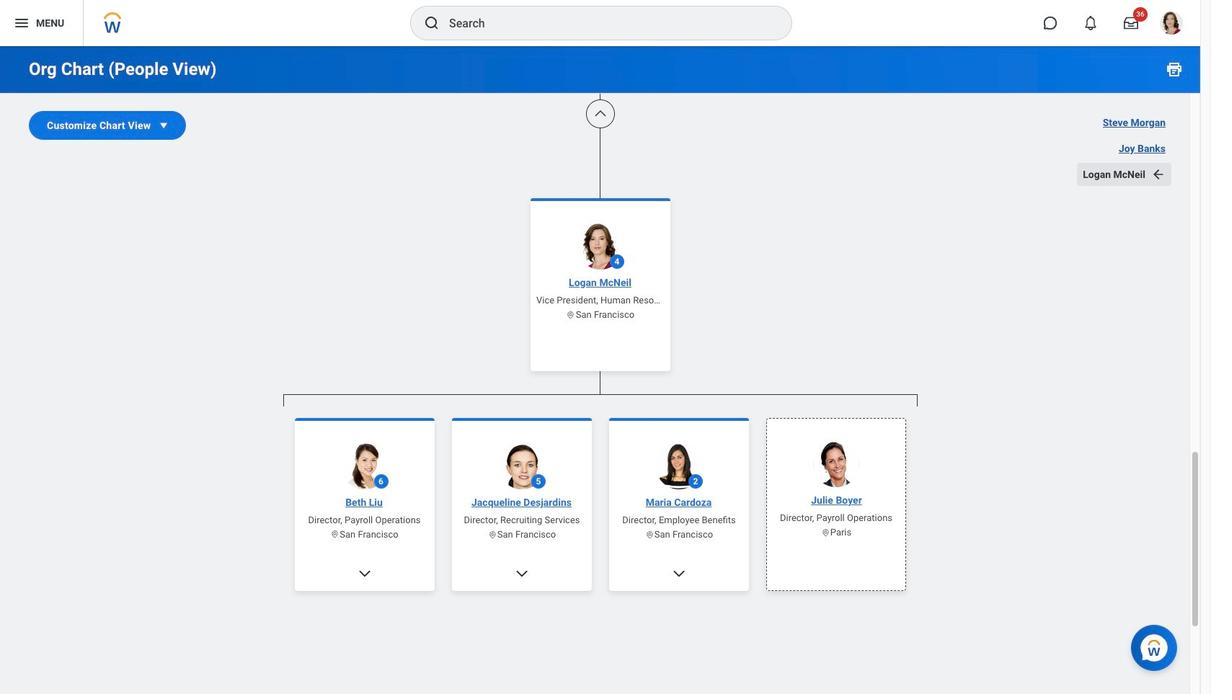 Task type: locate. For each thing, give the bounding box(es) containing it.
0 horizontal spatial location image
[[488, 530, 497, 539]]

chevron down image
[[514, 566, 529, 581], [672, 566, 686, 581]]

notifications large image
[[1084, 16, 1098, 30]]

1 horizontal spatial chevron down image
[[672, 566, 686, 581]]

Search Workday  search field
[[449, 7, 762, 39]]

0 vertical spatial location image
[[566, 310, 576, 319]]

1 chevron down image from the left
[[514, 566, 529, 581]]

location image
[[566, 310, 576, 319], [488, 530, 497, 539]]

main content
[[0, 0, 1201, 694]]

1 horizontal spatial location image
[[645, 530, 654, 539]]

0 horizontal spatial chevron down image
[[514, 566, 529, 581]]

chevron down image
[[357, 566, 372, 581]]

location image
[[821, 528, 830, 537], [330, 530, 340, 539], [645, 530, 654, 539]]

search image
[[423, 14, 441, 32]]

print org chart image
[[1166, 61, 1183, 78]]

chevron up image
[[593, 107, 607, 121]]

logan mcneil, logan mcneil, 4 direct reports element
[[283, 406, 918, 694]]

inbox large image
[[1124, 16, 1139, 30]]

2 chevron down image from the left
[[672, 566, 686, 581]]



Task type: describe. For each thing, give the bounding box(es) containing it.
2 horizontal spatial location image
[[821, 528, 830, 537]]

caret down image
[[157, 118, 171, 133]]

0 horizontal spatial location image
[[330, 530, 340, 539]]

1 vertical spatial location image
[[488, 530, 497, 539]]

chevron down image for middle location icon
[[672, 566, 686, 581]]

arrow left image
[[1151, 167, 1166, 182]]

justify image
[[13, 14, 30, 32]]

1 horizontal spatial location image
[[566, 310, 576, 319]]

profile logan mcneil image
[[1160, 12, 1183, 38]]

chevron down image for the bottom location image
[[514, 566, 529, 581]]



Task type: vqa. For each thing, say whether or not it's contained in the screenshot.
print org chart image
yes



